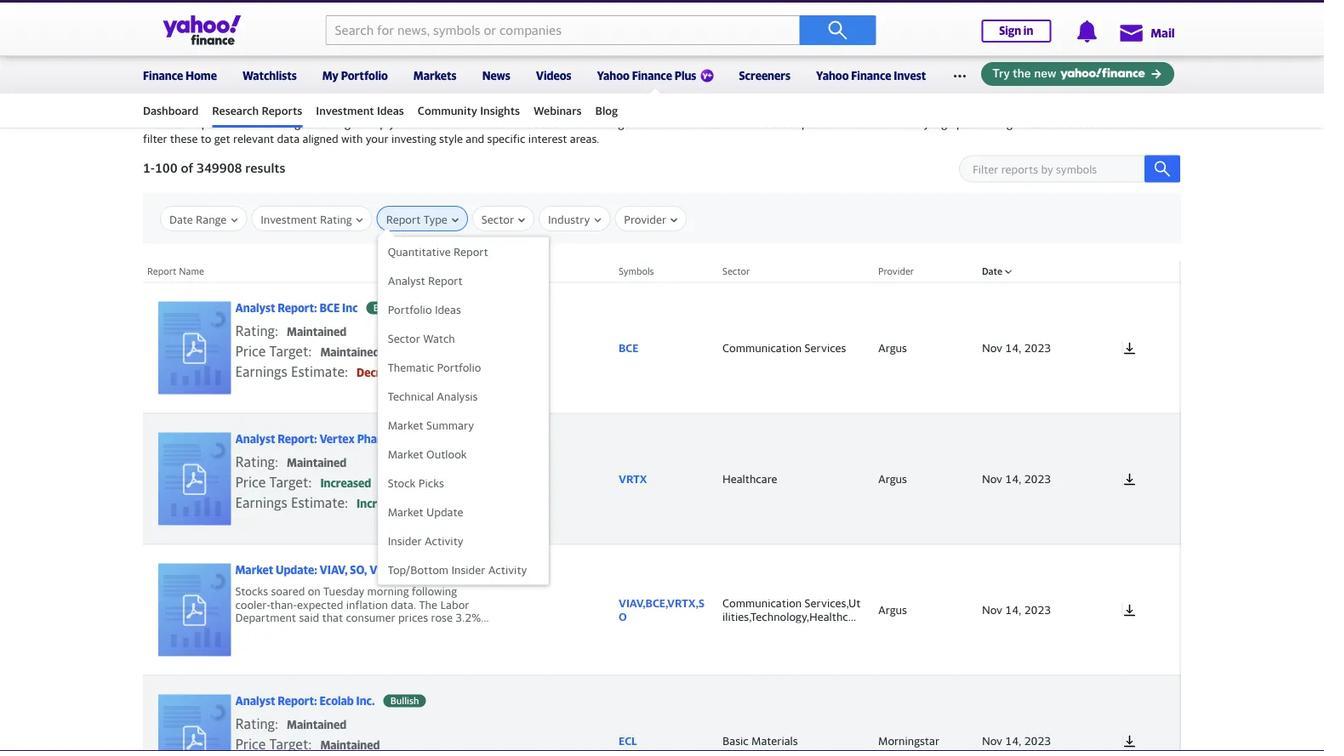 Task type: locate. For each thing, give the bounding box(es) containing it.
price right analyst report: vertex pharmaceuticals, inc. image
[[235, 474, 266, 490]]

2 vertical spatial portfolio
[[437, 361, 481, 374]]

0 vertical spatial search image
[[828, 20, 848, 40]]

sign in
[[999, 24, 1033, 37]]

1 vertical spatial :
[[275, 454, 278, 470]]

provider element containing morningstar
[[870, 676, 974, 751]]

0 horizontal spatial yahoo
[[597, 69, 630, 82]]

insider activity button
[[378, 527, 549, 556]]

communication up ilities,technology,healthcar
[[723, 597, 802, 610]]

1 nov 14, 2023 from the top
[[982, 341, 1051, 354]]

2 vertical spatial :
[[275, 716, 278, 732]]

sector watch button
[[378, 324, 549, 353]]

market outlook button
[[378, 440, 549, 469]]

industry
[[548, 213, 590, 226]]

: inside rating : maintained price target: maintained earnings estimate: decreased
[[275, 323, 278, 339]]

price inside analyst report: vertex pharmaceuticals, inc. rating : maintained price target: increased earnings estimate: increased
[[235, 474, 266, 490]]

picks
[[419, 477, 444, 490]]

1 vertical spatial bce
[[619, 341, 639, 354]]

report down quantitative report
[[428, 274, 463, 287]]

1 provider element from the top
[[870, 282, 974, 413]]

market down stock
[[388, 506, 424, 519]]

report: up rating : maintained price target: maintained earnings estimate: decreased on the left
[[278, 302, 317, 315]]

rating inside rating : maintained price target: maintained earnings estimate: decreased
[[235, 323, 275, 339]]

1 vertical spatial search image
[[1154, 160, 1171, 177]]

insider up top/bottom
[[388, 534, 422, 548]]

: down analyst report: ecolab inc.
[[275, 716, 278, 732]]

webinars
[[534, 104, 582, 117]]

nov for materials
[[982, 734, 1002, 747]]

4 provider element from the top
[[870, 676, 974, 751]]

argus for communication services,ut ilities,technology,healthcar e
[[878, 603, 907, 616]]

4 2023 from the top
[[1024, 734, 1051, 747]]

rating right analyst report: vertex pharmaceuticals, inc. image
[[235, 454, 275, 470]]

1 horizontal spatial sector
[[723, 266, 750, 277]]

0 horizontal spatial these
[[170, 132, 198, 146]]

1 vertical spatial bullish
[[390, 696, 419, 707]]

0 vertical spatial earnings
[[235, 364, 287, 380]]

analyst up rating : maintained
[[235, 695, 275, 708]]

portfolio ideas
[[388, 303, 461, 316]]

yahoo up blog link
[[597, 69, 630, 82]]

finance inside finance home link
[[143, 69, 183, 82]]

2 estimate: from the top
[[291, 495, 348, 511]]

investment
[[316, 104, 374, 117]]

finance left plus
[[632, 69, 672, 82]]

activity inside button
[[425, 534, 464, 548]]

0 vertical spatial estimate:
[[291, 364, 348, 380]]

analyst right analyst report: bce inc image
[[235, 302, 275, 315]]

market for market outlook
[[388, 448, 424, 461]]

analyst right analyst report: vertex pharmaceuticals, inc. image
[[235, 433, 275, 446]]

investment left rating
[[261, 213, 317, 226]]

market update
[[388, 506, 463, 519]]

ideas inside investment ideas link
[[377, 104, 404, 117]]

research reports inside navigation
[[212, 104, 302, 117]]

provider element
[[870, 282, 974, 413], [870, 413, 974, 544], [870, 544, 974, 676], [870, 676, 974, 751]]

crude
[[811, 14, 841, 27]]

2 vertical spatial bce
[[404, 564, 425, 577]]

news link
[[482, 58, 510, 90]]

ideas up you
[[377, 104, 404, 117]]

reports
[[191, 117, 228, 130]]

these
[[633, 117, 661, 130], [170, 132, 198, 146]]

outlook
[[426, 448, 467, 461]]

these right the filter on the top of the page
[[170, 132, 198, 146]]

analyst inside analyst report button
[[388, 274, 425, 287]]

14, for services
[[1005, 341, 1021, 354]]

vrtx
[[619, 472, 647, 486]]

finance left invest
[[851, 69, 891, 82]]

search image down also
[[1154, 160, 1171, 177]]

report: for analyst report: vertex pharmaceuticals, inc. rating : maintained price target: increased earnings estimate: increased
[[278, 433, 317, 446]]

investing
[[391, 132, 436, 146]]

1 horizontal spatial activity
[[488, 563, 527, 577]]

research inside navigation
[[212, 104, 259, 117]]

0 vertical spatial activity
[[425, 534, 464, 548]]

market summary
[[388, 419, 474, 432]]

research down dashboard
[[143, 117, 189, 130]]

1 vertical spatial ideas
[[435, 303, 461, 316]]

1 vertical spatial and
[[466, 132, 484, 146]]

report: up rating : maintained
[[278, 695, 317, 708]]

3 14, from the top
[[1005, 603, 1021, 616]]

crude oil link
[[811, 14, 858, 27]]

report: inside analyst report: vertex pharmaceuticals, inc. rating : maintained price target: increased earnings estimate: increased
[[278, 433, 317, 446]]

search image
[[828, 20, 848, 40], [1154, 160, 1171, 177]]

provider element for communication services,ut ilities,technology,healthcar e
[[870, 544, 974, 676]]

1 14, from the top
[[1005, 341, 1021, 354]]

1 vertical spatial estimate:
[[291, 495, 348, 511]]

1 horizontal spatial bce
[[404, 564, 425, 577]]

analyst
[[388, 274, 425, 287], [235, 302, 275, 315], [235, 433, 275, 446], [235, 695, 275, 708]]

community
[[418, 104, 477, 117]]

1 2023 from the top
[[1024, 341, 1051, 354]]

finance inside yahoo finance plus link
[[632, 69, 672, 82]]

argus
[[333, 117, 362, 130], [878, 341, 907, 354], [878, 472, 907, 485], [878, 603, 907, 616]]

date
[[169, 213, 193, 226], [982, 266, 1003, 277]]

date inside button
[[169, 213, 193, 226]]

ideas for investment ideas
[[377, 104, 404, 117]]

1 vertical spatial morningstar
[[878, 734, 940, 747]]

report: left vertex
[[278, 433, 317, 446]]

bce inside button
[[404, 564, 425, 577]]

bce down symbols
[[619, 341, 639, 354]]

14, for materials
[[1005, 734, 1021, 747]]

0 vertical spatial inc.
[[449, 433, 468, 446]]

notifications image
[[1076, 20, 1098, 43]]

communication
[[723, 341, 802, 354], [723, 597, 802, 610]]

0 vertical spatial sector
[[723, 266, 750, 277]]

market left update:
[[235, 564, 273, 577]]

performing
[[956, 117, 1013, 130]]

russell
[[644, 14, 679, 27]]

reports
[[212, 90, 270, 108], [262, 104, 302, 117]]

0 horizontal spatial investment
[[261, 213, 317, 226]]

0 vertical spatial target:
[[269, 343, 312, 359]]

: right analyst report: vertex pharmaceuticals, inc. image
[[275, 454, 278, 470]]

blog link
[[595, 96, 626, 125]]

0 horizontal spatial search image
[[828, 20, 848, 40]]

0 vertical spatial and
[[869, 117, 888, 130]]

report type button
[[386, 207, 459, 232]]

3 nov from the top
[[982, 603, 1002, 616]]

0 horizontal spatial and
[[466, 132, 484, 146]]

analyst for analyst report: bce inc
[[235, 302, 275, 315]]

0 vertical spatial ideas
[[377, 104, 404, 117]]

investment rating button
[[261, 207, 363, 232]]

report: for analyst report: bce inc
[[278, 302, 317, 315]]

1 horizontal spatial to
[[663, 117, 674, 130]]

0 horizontal spatial ideas
[[377, 104, 404, 117]]

0 vertical spatial :
[[275, 323, 278, 339]]

report:
[[278, 302, 317, 315], [278, 433, 317, 446], [278, 695, 317, 708]]

date for date
[[982, 266, 1003, 277]]

insider inside button
[[388, 534, 422, 548]]

2 report: from the top
[[278, 433, 317, 446]]

s&p 500 link
[[143, 14, 186, 27]]

0 vertical spatial bce
[[320, 302, 340, 315]]

bce left inc
[[320, 302, 340, 315]]

markets
[[413, 69, 457, 82]]

1 earnings from the top
[[235, 364, 287, 380]]

insider down insider activity button
[[451, 563, 485, 577]]

market update: viav, so, vrtx, bce
[[235, 564, 425, 577]]

1 vertical spatial activity
[[488, 563, 527, 577]]

1 horizontal spatial yahoo
[[816, 69, 849, 82]]

0 vertical spatial morningstar
[[259, 117, 320, 130]]

1 vertical spatial portfolio
[[388, 303, 432, 316]]

0 horizontal spatial activity
[[425, 534, 464, 548]]

2 yahoo from the left
[[816, 69, 849, 82]]

to left understand
[[663, 117, 674, 130]]

estimate: inside rating : maintained price target: maintained earnings estimate: decreased
[[291, 364, 348, 380]]

identify
[[891, 117, 930, 130]]

viav,bce,vrtx,s
[[619, 597, 705, 610]]

0 vertical spatial portfolio
[[341, 69, 388, 82]]

0 vertical spatial rating
[[235, 323, 275, 339]]

finance inside yahoo finance invest link
[[851, 69, 891, 82]]

portfolio up the analysis
[[437, 361, 481, 374]]

mail link
[[1118, 17, 1175, 48]]

1 vertical spatial to
[[201, 132, 211, 146]]

nasdaq link
[[477, 14, 515, 27]]

relevant
[[233, 132, 274, 146]]

:
[[275, 323, 278, 339], [275, 454, 278, 470], [275, 716, 278, 732]]

argus for healthcare
[[878, 472, 907, 485]]

search image up yahoo finance invest link
[[828, 20, 848, 40]]

report: for analyst report: ecolab inc.
[[278, 695, 317, 708]]

ideas up watch
[[435, 303, 461, 316]]

market for market update
[[388, 506, 424, 519]]

rating for rating : maintained price target: maintained earnings estimate: decreased
[[235, 323, 275, 339]]

nasdaq
[[477, 14, 515, 27]]

bullish for analyst report: ecolab inc.
[[390, 696, 419, 707]]

3 nov 14, 2023 from the top
[[982, 603, 1051, 616]]

estimate: left decreased
[[291, 364, 348, 380]]

better
[[440, 117, 472, 130]]

data
[[277, 132, 300, 146]]

communication left services at the right of the page
[[723, 341, 802, 354]]

community insights link
[[418, 96, 520, 125]]

and right style on the left top of the page
[[466, 132, 484, 146]]

3 report: from the top
[[278, 695, 317, 708]]

1 vertical spatial rating
[[235, 454, 275, 470]]

1 horizontal spatial insider
[[451, 563, 485, 577]]

2 : from the top
[[275, 454, 278, 470]]

1 target: from the top
[[269, 343, 312, 359]]

earnings right analyst report: vertex pharmaceuticals, inc. image
[[235, 495, 287, 511]]

market update: viav, so, vrtx, bce image
[[158, 564, 231, 656]]

2 nov 14, 2023 from the top
[[982, 472, 1051, 485]]

1 nov from the top
[[982, 341, 1002, 354]]

market for market update: viav, so, vrtx, bce
[[235, 564, 273, 577]]

yahoo up "performance"
[[816, 69, 849, 82]]

high
[[933, 117, 954, 130]]

1 vertical spatial these
[[170, 132, 198, 146]]

1 vertical spatial inc.
[[356, 695, 375, 708]]

research up from
[[212, 104, 259, 117]]

3 provider element from the top
[[870, 544, 974, 676]]

2 horizontal spatial finance
[[851, 69, 891, 82]]

: down "analyst report: bce inc"
[[275, 323, 278, 339]]

research reports up from
[[212, 104, 302, 117]]

bullish right ecolab
[[390, 696, 419, 707]]

russell 2000
[[644, 14, 709, 27]]

nov
[[982, 341, 1002, 354], [982, 472, 1002, 485], [982, 603, 1002, 616], [982, 734, 1002, 747]]

increased down vertex
[[320, 477, 371, 490]]

1 vertical spatial target:
[[269, 474, 312, 490]]

activity down insider activity button
[[488, 563, 527, 577]]

0 horizontal spatial bce
[[320, 302, 340, 315]]

2 provider element from the top
[[870, 413, 974, 544]]

ideas.
[[1074, 117, 1103, 130]]

bullish for analyst report: bce inc
[[373, 302, 402, 313]]

inc. inside analyst report: vertex pharmaceuticals, inc. rating : maintained price target: increased earnings estimate: increased
[[449, 433, 468, 446]]

previous image
[[1139, 24, 1164, 49]]

1 vertical spatial price
[[235, 474, 266, 490]]

1 yahoo from the left
[[597, 69, 630, 82]]

nov 14, 2023 for services,ut
[[982, 603, 1051, 616]]

gold
[[978, 14, 1001, 27]]

you
[[1106, 117, 1125, 130]]

inc. right ecolab
[[356, 695, 375, 708]]

3 2023 from the top
[[1024, 603, 1051, 616]]

maintained down analyst report: ecolab inc.
[[287, 719, 346, 732]]

1 horizontal spatial inc.
[[449, 433, 468, 446]]

2023 for services
[[1024, 341, 1051, 354]]

portfolio right the my
[[341, 69, 388, 82]]

0 vertical spatial insider
[[388, 534, 422, 548]]

2 vertical spatial report:
[[278, 695, 317, 708]]

investment down insights on the left top of page
[[474, 117, 531, 130]]

research reports down home
[[143, 90, 270, 108]]

3 finance from the left
[[851, 69, 891, 82]]

1 estimate: from the top
[[291, 364, 348, 380]]

sector watch
[[388, 332, 455, 345]]

dashboard
[[143, 104, 199, 117]]

4 14, from the top
[[1005, 734, 1021, 747]]

2 communication from the top
[[723, 597, 802, 610]]

2 vertical spatial rating
[[235, 716, 275, 732]]

and left identify on the top right
[[869, 117, 888, 130]]

2 price from the top
[[235, 474, 266, 490]]

price
[[235, 343, 266, 359], [235, 474, 266, 490]]

analyst report: bce inc image
[[158, 302, 231, 394]]

reports up from
[[212, 90, 270, 108]]

0 horizontal spatial sector
[[388, 332, 420, 345]]

4 nov from the top
[[982, 734, 1002, 747]]

rating inside analyst report: vertex pharmaceuticals, inc. rating : maintained price target: increased earnings estimate: increased
[[235, 454, 275, 470]]

activity down update on the bottom of page
[[425, 534, 464, 548]]

morningstar
[[259, 117, 320, 130], [878, 734, 940, 747]]

market outlook
[[388, 448, 467, 461]]

2 target: from the top
[[269, 474, 312, 490]]

1 report: from the top
[[278, 302, 317, 315]]

rating down "analyst report: bce inc"
[[235, 323, 275, 339]]

0 vertical spatial these
[[633, 117, 661, 130]]

inc. down summary
[[449, 433, 468, 446]]

0 vertical spatial communication
[[723, 341, 802, 354]]

4 nov 14, 2023 from the top
[[982, 734, 1051, 747]]

to down reports
[[201, 132, 211, 146]]

investment left ideas.
[[1015, 117, 1072, 130]]

watchlists
[[242, 69, 297, 82]]

analyst down quantitative
[[388, 274, 425, 287]]

14, for services,ut
[[1005, 603, 1021, 616]]

maintained down vertex
[[287, 456, 346, 470]]

0 vertical spatial date
[[169, 213, 193, 226]]

nov 14, 2023
[[982, 341, 1051, 354], [982, 472, 1051, 485], [982, 603, 1051, 616], [982, 734, 1051, 747]]

1 horizontal spatial date
[[982, 266, 1003, 277]]

ideas inside portfolio ideas button
[[435, 303, 461, 316]]

basic
[[723, 734, 749, 748]]

analyst inside analyst report: vertex pharmaceuticals, inc. rating : maintained price target: increased earnings estimate: increased
[[235, 433, 275, 446]]

insider activity
[[388, 534, 464, 548]]

1 communication from the top
[[723, 341, 802, 354]]

provider element for communication services
[[870, 282, 974, 413]]

report up analyst report button on the left top of the page
[[454, 245, 488, 258]]

filter
[[143, 132, 167, 146]]

0 horizontal spatial to
[[201, 132, 211, 146]]

1 rating from the top
[[235, 323, 275, 339]]

nov 14, 2023 for services
[[982, 341, 1051, 354]]

rating down analyst report: ecolab inc.
[[235, 716, 275, 732]]

earnings
[[235, 364, 287, 380], [235, 495, 287, 511]]

estimate: down vertex
[[291, 495, 348, 511]]

3 : from the top
[[275, 716, 278, 732]]

communication inside communication services,ut ilities,technology,healthcar e
[[723, 597, 802, 610]]

1 vertical spatial sector
[[388, 332, 420, 345]]

increased down stock
[[357, 497, 408, 510]]

analysis
[[437, 390, 478, 403]]

analyst report: ecolab inc. image
[[158, 695, 231, 751]]

earnings right analyst report: bce inc image
[[235, 364, 287, 380]]

communication for communication services,ut ilities,technology,healthcar e
[[723, 597, 802, 610]]

these right blog link
[[633, 117, 661, 130]]

type
[[424, 213, 447, 226]]

Filter reports by symbols text field
[[959, 155, 1172, 183]]

community insights
[[418, 104, 520, 117]]

mail
[[1151, 26, 1175, 40]]

1 horizontal spatial finance
[[632, 69, 672, 82]]

screeners link
[[739, 58, 791, 90]]

0 horizontal spatial insider
[[388, 534, 422, 548]]

crude oil
[[811, 14, 858, 27]]

target: inside rating : maintained price target: maintained earnings estimate: decreased
[[269, 343, 312, 359]]

1 vertical spatial communication
[[723, 597, 802, 610]]

market down pharmaceuticals,
[[388, 448, 424, 461]]

0 vertical spatial price
[[235, 343, 266, 359]]

1 horizontal spatial these
[[633, 117, 661, 130]]

portfolio up sector watch on the top of the page
[[388, 303, 432, 316]]

1 : from the top
[[275, 323, 278, 339]]

0 horizontal spatial date
[[169, 213, 193, 226]]

1 vertical spatial insider
[[451, 563, 485, 577]]

market up pharmaceuticals,
[[388, 419, 424, 432]]

0 horizontal spatial finance
[[143, 69, 183, 82]]

bce right vrtx,
[[404, 564, 425, 577]]

0 vertical spatial bullish
[[373, 302, 402, 313]]

1 horizontal spatial morningstar
[[878, 734, 940, 747]]

price right analyst report: bce inc image
[[235, 343, 266, 359]]

0 vertical spatial report:
[[278, 302, 317, 315]]

analyst report: ecolab inc.
[[235, 695, 375, 708]]

1 horizontal spatial and
[[869, 117, 888, 130]]

understand
[[677, 117, 734, 130]]

2 finance from the left
[[632, 69, 672, 82]]

1 vertical spatial report:
[[278, 433, 317, 446]]

2 earnings from the top
[[235, 495, 287, 511]]

1 price from the top
[[235, 343, 266, 359]]

0 horizontal spatial morningstar
[[259, 117, 320, 130]]

finance up dashboard
[[143, 69, 183, 82]]

1 finance from the left
[[143, 69, 183, 82]]

2 rating from the top
[[235, 454, 275, 470]]

vrtx link
[[619, 472, 705, 486]]

1 vertical spatial date
[[982, 266, 1003, 277]]

1 vertical spatial earnings
[[235, 495, 287, 511]]

dow 30 link
[[310, 14, 349, 27]]

report type
[[386, 213, 447, 226]]

1 horizontal spatial search image
[[1154, 160, 1171, 177]]

bullish right inc
[[373, 302, 402, 313]]

sector inside button
[[388, 332, 420, 345]]

3 rating from the top
[[235, 716, 275, 732]]

1 horizontal spatial ideas
[[435, 303, 461, 316]]

navigation
[[0, 54, 1324, 128]]

nov 14, 2023 for materials
[[982, 734, 1051, 747]]

2 2023 from the top
[[1024, 472, 1051, 485]]



Task type: vqa. For each thing, say whether or not it's contained in the screenshot.
the leftmost Ideas
yes



Task type: describe. For each thing, give the bounding box(es) containing it.
2 horizontal spatial bce
[[619, 341, 639, 354]]

thematic portfolio
[[388, 361, 481, 374]]

dashboard link
[[143, 96, 199, 125]]

news
[[482, 69, 510, 82]]

videos
[[536, 69, 571, 82]]

rating : maintained
[[235, 716, 346, 732]]

oil
[[844, 14, 858, 27]]

500
[[166, 14, 186, 27]]

services,ut
[[805, 597, 861, 610]]

inc
[[342, 302, 358, 315]]

insights
[[480, 104, 520, 117]]

quantitative report button
[[378, 237, 549, 266]]

name
[[179, 266, 204, 277]]

symbols
[[619, 266, 654, 277]]

30
[[335, 14, 349, 27]]

1 vertical spatial increased
[[357, 497, 408, 510]]

research down finance home
[[143, 90, 209, 108]]

date for date range
[[169, 213, 193, 226]]

: for rating : maintained
[[275, 716, 278, 732]]

thematic portfolio button
[[378, 353, 549, 382]]

target: inside analyst report: vertex pharmaceuticals, inc. rating : maintained price target: increased earnings estimate: increased
[[269, 474, 312, 490]]

2023 for services,ut
[[1024, 603, 1051, 616]]

&
[[323, 117, 330, 130]]

next image
[[1159, 24, 1185, 49]]

0 horizontal spatial inc.
[[356, 695, 375, 708]]

analyst report: bce inc
[[235, 302, 358, 315]]

report for quantitative report
[[454, 245, 488, 258]]

insider inside 'button'
[[451, 563, 485, 577]]

provider button
[[624, 207, 677, 232]]

market for market summary
[[388, 419, 424, 432]]

vrtx,
[[369, 564, 402, 577]]

can
[[1128, 117, 1145, 130]]

provider element for basic materials
[[870, 676, 974, 751]]

stock
[[388, 477, 416, 490]]

investment inside button
[[261, 213, 317, 226]]

navigation containing finance home
[[0, 54, 1324, 128]]

yahoo finance plus link
[[597, 58, 713, 94]]

e
[[723, 623, 728, 636]]

you
[[389, 117, 408, 130]]

top/bottom insider activity button
[[378, 556, 549, 585]]

date range button
[[169, 207, 238, 232]]

industry button
[[548, 207, 601, 232]]

technical
[[388, 390, 434, 403]]

webinars link
[[534, 96, 582, 125]]

morningstar inside research reports from morningstar & argus help you make better investment decisions. leverage these to understand future stock performance and identify high performing investment ideas. you can also filter these to get relevant data aligned with your investing style and specific interest areas.
[[259, 117, 320, 130]]

nov for services,ut
[[982, 603, 1002, 616]]

yahoo for yahoo finance plus
[[597, 69, 630, 82]]

healthcare
[[723, 472, 777, 486]]

report for analyst report
[[428, 274, 463, 287]]

2 nov from the top
[[982, 472, 1002, 485]]

100
[[155, 160, 178, 175]]

decisions.
[[533, 117, 582, 130]]

analyst report button
[[378, 266, 549, 295]]

date range
[[169, 213, 227, 226]]

finance for yahoo finance plus
[[632, 69, 672, 82]]

price inside rating : maintained price target: maintained earnings estimate: decreased
[[235, 343, 266, 359]]

invest
[[894, 69, 926, 82]]

sector for sector
[[723, 266, 750, 277]]

bce link
[[619, 341, 705, 355]]

interest
[[528, 132, 567, 146]]

range
[[196, 213, 227, 226]]

finance home link
[[143, 58, 217, 90]]

investment rating
[[261, 213, 352, 226]]

research reports from morningstar & argus help you make better investment decisions. leverage these to understand future stock performance and identify high performing investment ideas. you can also filter these to get relevant data aligned with your investing style and specific interest areas.
[[143, 117, 1168, 146]]

0 vertical spatial to
[[663, 117, 674, 130]]

performance
[[802, 117, 866, 130]]

ecl link
[[619, 734, 705, 748]]

try the new yahoo finance image
[[981, 62, 1174, 86]]

0 vertical spatial increased
[[320, 477, 371, 490]]

2 14, from the top
[[1005, 472, 1021, 485]]

sector
[[482, 213, 514, 226]]

analyst for analyst report: vertex pharmaceuticals, inc. rating : maintained price target: increased earnings estimate: increased
[[235, 433, 275, 446]]

plus
[[675, 69, 696, 82]]

ilities,technology,healthcar
[[723, 610, 858, 623]]

2000
[[682, 14, 709, 27]]

watch
[[423, 332, 455, 345]]

1-
[[143, 160, 155, 175]]

report name
[[147, 266, 204, 277]]

in
[[1024, 24, 1033, 37]]

materials
[[752, 734, 798, 748]]

future
[[737, 117, 769, 130]]

2 horizontal spatial investment
[[1015, 117, 1072, 130]]

top/bottom insider activity
[[388, 563, 527, 577]]

quantitative
[[388, 245, 451, 258]]

help
[[365, 117, 386, 130]]

: inside analyst report: vertex pharmaceuticals, inc. rating : maintained price target: increased earnings estimate: increased
[[275, 454, 278, 470]]

argus for communication services
[[878, 341, 907, 354]]

research inside research reports from morningstar & argus help you make better investment decisions. leverage these to understand future stock performance and identify high performing investment ideas. you can also filter these to get relevant data aligned with your investing style and specific interest areas.
[[143, 117, 189, 130]]

decreased
[[357, 366, 411, 379]]

s&p 500
[[143, 14, 186, 27]]

ecl
[[619, 734, 637, 748]]

estimate: inside analyst report: vertex pharmaceuticals, inc. rating : maintained price target: increased earnings estimate: increased
[[291, 495, 348, 511]]

rating : maintained price target: maintained earnings estimate: decreased
[[235, 323, 411, 380]]

report left 'name'
[[147, 266, 177, 277]]

sector for sector watch
[[388, 332, 420, 345]]

your
[[366, 132, 389, 146]]

provider
[[878, 266, 914, 277]]

reports up data
[[262, 104, 302, 117]]

maintained inside rating : maintained
[[287, 719, 346, 732]]

o
[[619, 610, 627, 623]]

technical analysis
[[388, 390, 478, 403]]

viav,
[[320, 564, 348, 577]]

yahoo finance invest
[[816, 69, 926, 82]]

also
[[1148, 117, 1168, 130]]

analyst report: vertex pharmaceuticals, inc. image
[[158, 433, 231, 525]]

premium yahoo finance logo image
[[701, 69, 713, 82]]

analyst for analyst report
[[388, 274, 425, 287]]

analyst for analyst report: ecolab inc.
[[235, 695, 275, 708]]

communication services
[[723, 341, 846, 354]]

yahoo for yahoo finance invest
[[816, 69, 849, 82]]

make
[[410, 117, 437, 130]]

get
[[214, 132, 230, 146]]

with
[[341, 132, 363, 146]]

market summary button
[[378, 411, 549, 440]]

dow
[[310, 14, 332, 27]]

update:
[[276, 564, 317, 577]]

portfolio for thematic portfolio
[[437, 361, 481, 374]]

earnings inside rating : maintained price target: maintained earnings estimate: decreased
[[235, 364, 287, 380]]

2023 for materials
[[1024, 734, 1051, 747]]

ideas for portfolio ideas
[[435, 303, 461, 316]]

Search for news, symbols or companies text field
[[326, 15, 800, 45]]

communication for communication services
[[723, 341, 802, 354]]

aligned
[[303, 132, 338, 146]]

provider element for healthcare
[[870, 413, 974, 544]]

argus inside research reports from morningstar & argus help you make better investment decisions. leverage these to understand future stock performance and identify high performing investment ideas. you can also filter these to get relevant data aligned with your investing style and specific interest areas.
[[333, 117, 362, 130]]

technical analysis button
[[378, 382, 549, 411]]

of
[[181, 160, 193, 175]]

activity inside 'button'
[[488, 563, 527, 577]]

earnings inside analyst report: vertex pharmaceuticals, inc. rating : maintained price target: increased earnings estimate: increased
[[235, 495, 287, 511]]

finance for yahoo finance invest
[[851, 69, 891, 82]]

gold link
[[978, 14, 1001, 27]]

maintained up decreased
[[320, 346, 380, 359]]

top/bottom
[[388, 563, 449, 577]]

my
[[322, 69, 339, 82]]

screeners
[[739, 69, 791, 82]]

quantitative report
[[388, 245, 488, 258]]

nov for services
[[982, 341, 1002, 354]]

portfolio for my portfolio
[[341, 69, 388, 82]]

maintained down "analyst report: bce inc"
[[287, 325, 346, 339]]

watchlists link
[[242, 58, 297, 90]]

: for rating : maintained price target: maintained earnings estimate: decreased
[[275, 323, 278, 339]]

1 horizontal spatial investment
[[474, 117, 531, 130]]

videos link
[[536, 58, 571, 90]]

rating
[[320, 213, 352, 226]]

rating for rating : maintained
[[235, 716, 275, 732]]

maintained inside analyst report: vertex pharmaceuticals, inc. rating : maintained price target: increased earnings estimate: increased
[[287, 456, 346, 470]]



